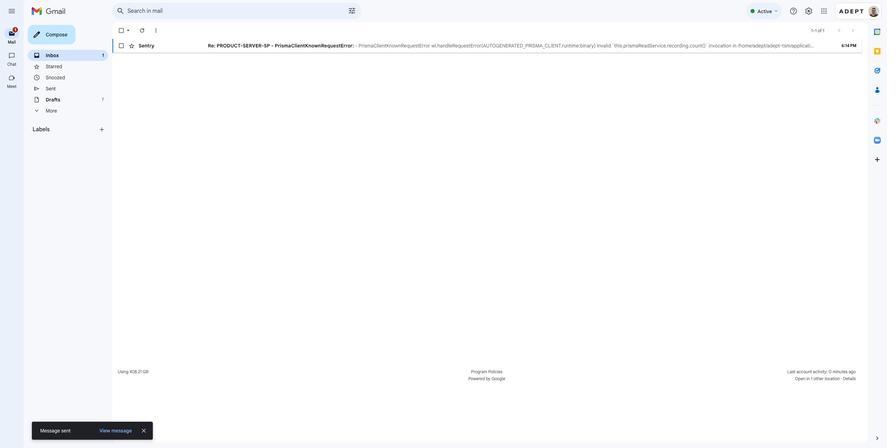 Task type: vqa. For each thing, say whether or not it's contained in the screenshot.
the Toggle confidential mode Icon
no



Task type: locate. For each thing, give the bounding box(es) containing it.
row
[[112, 39, 863, 53]]

alert
[[11, 16, 877, 441]]

None checkbox
[[118, 42, 125, 49]]

heading
[[0, 40, 24, 45], [0, 62, 24, 67], [0, 84, 24, 89], [33, 126, 99, 133]]

gmail image
[[31, 4, 69, 18]]

tab list
[[869, 22, 888, 424]]

support image
[[790, 7, 799, 15]]

refresh image
[[139, 27, 146, 34]]

navigation
[[0, 22, 24, 449]]

search in mail image
[[114, 5, 127, 17]]

footer
[[112, 369, 863, 383]]

more email options image
[[153, 27, 160, 34]]

None checkbox
[[118, 27, 125, 34]]



Task type: describe. For each thing, give the bounding box(es) containing it.
advanced search options image
[[345, 4, 359, 18]]

Search in mail text field
[[128, 8, 329, 15]]

main menu image
[[8, 7, 16, 15]]

Search in mail search field
[[112, 3, 362, 19]]

settings image
[[805, 7, 814, 15]]



